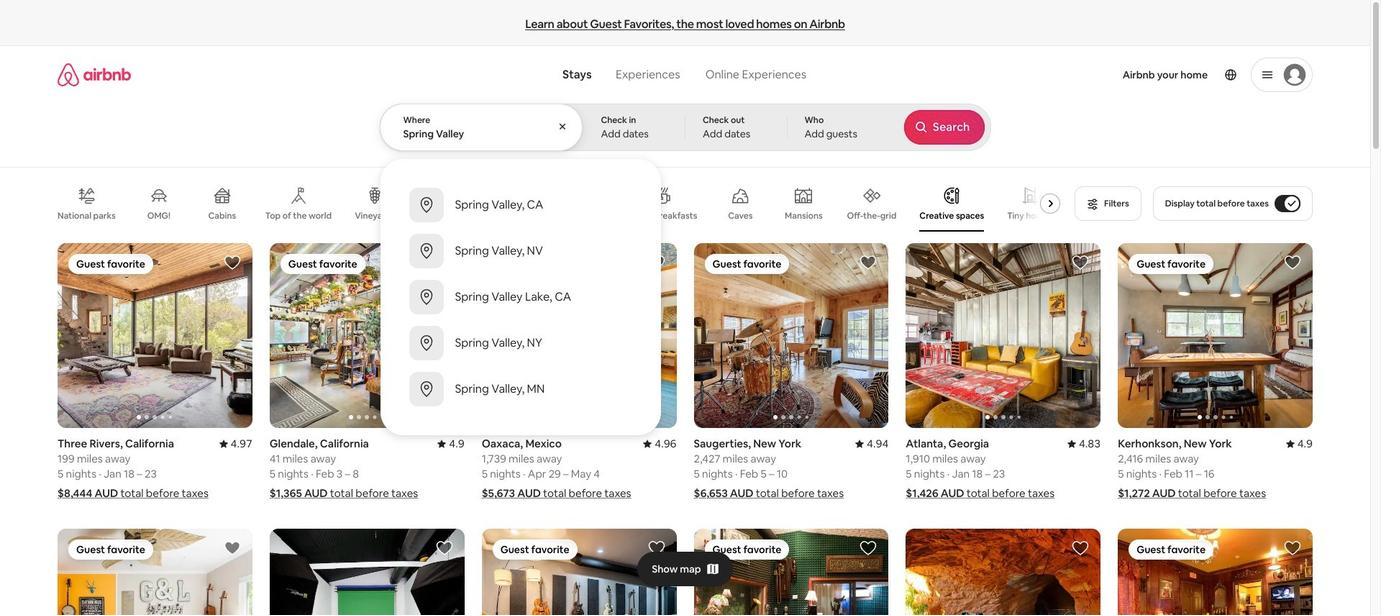 Task type: describe. For each thing, give the bounding box(es) containing it.
4.96 out of 5 average rating image
[[644, 437, 677, 451]]

add to wishlist: saugerties, new york image
[[860, 254, 878, 271]]

4.9 out of 5 average rating image
[[438, 437, 465, 451]]

1 option from the top
[[380, 182, 661, 228]]

4 option from the top
[[380, 320, 661, 366]]

add to wishlist: la mesa, california image
[[224, 540, 241, 557]]

add to wishlist: covington, georgia image
[[1285, 540, 1302, 557]]

add to wishlist: franklin, tennessee image
[[436, 540, 453, 557]]

4.83 out of 5 average rating image
[[1068, 437, 1101, 451]]

add to wishlist: oaxaca, mexico image
[[648, 254, 665, 271]]

add to wishlist: nashville, tennessee image
[[648, 540, 665, 557]]

5 option from the top
[[380, 366, 661, 412]]



Task type: locate. For each thing, give the bounding box(es) containing it.
option
[[380, 182, 661, 228], [380, 228, 661, 274], [380, 274, 661, 320], [380, 320, 661, 366], [380, 366, 661, 412]]

profile element
[[830, 46, 1314, 104]]

4.9 out of 5 average rating image
[[1287, 437, 1314, 451]]

add to wishlist: kerhonkson, new york image
[[1285, 254, 1302, 271]]

2 option from the top
[[380, 228, 661, 274]]

4.94 out of 5 average rating image
[[856, 437, 889, 451]]

add to wishlist: redwood valley, california image
[[860, 540, 878, 557]]

Search destinations search field
[[403, 127, 560, 140]]

tab panel
[[380, 104, 991, 435]]

add to wishlist: three rivers, california image
[[224, 254, 241, 271]]

add to wishlist: atlanta, georgia image
[[1073, 254, 1090, 271]]

group
[[58, 176, 1067, 232], [58, 243, 253, 428], [270, 243, 465, 428], [482, 243, 677, 428], [694, 243, 889, 428], [906, 243, 1296, 428], [1119, 243, 1382, 428], [58, 529, 253, 615], [270, 529, 465, 615], [482, 529, 677, 615], [694, 529, 889, 615], [906, 529, 1101, 615], [1119, 529, 1314, 615]]

4.97 out of 5 average rating image
[[219, 437, 253, 451]]

add to wishlist: boulder, utah image
[[1073, 540, 1090, 557]]

add to wishlist: glendale, california image
[[436, 254, 453, 271]]

3 option from the top
[[380, 274, 661, 320]]

search suggestions list box
[[380, 171, 661, 424]]

what can we help you find? tab list
[[551, 59, 693, 91]]

None search field
[[380, 46, 991, 435]]



Task type: vqa. For each thing, say whether or not it's contained in the screenshot.
BEFORE in the Clinton, Washington Deer Lake 5 nights · Nov 1 – 6 $1,295 total before taxes
no



